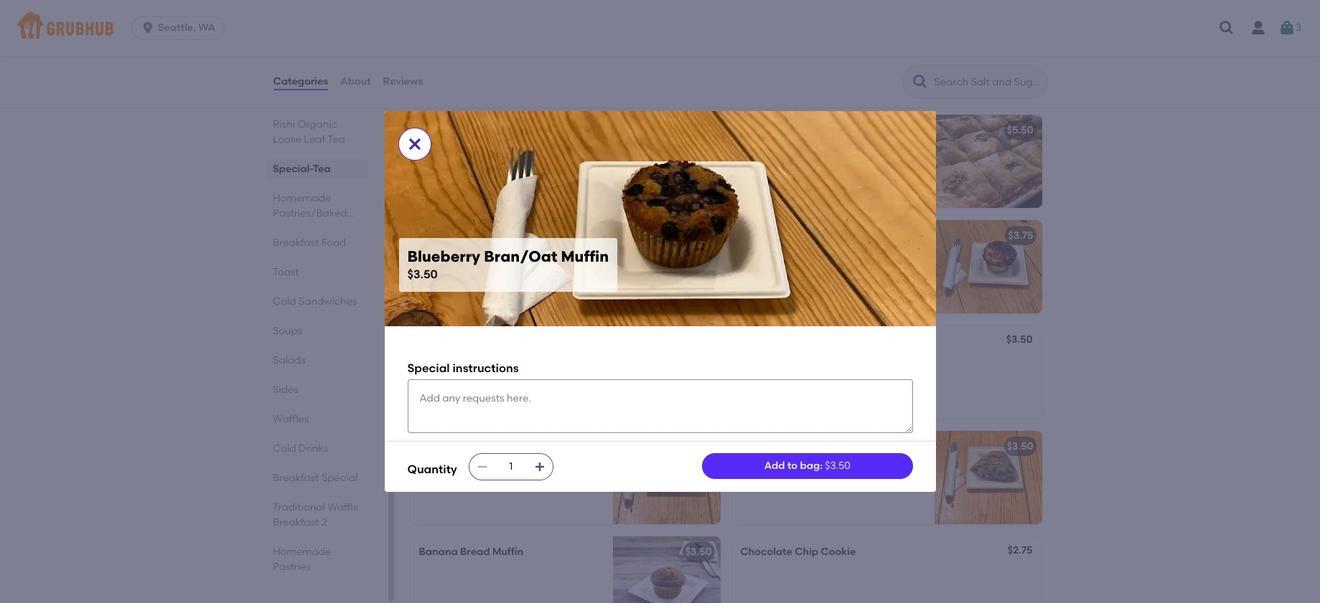 Task type: locate. For each thing, give the bounding box(es) containing it.
1 vertical spatial bar
[[455, 230, 472, 242]]

0 vertical spatial chocolate
[[510, 68, 560, 80]]

oreo
[[518, 54, 543, 66]]

waffles
[[273, 414, 309, 426]]

1 horizontal spatial muffin
[[561, 248, 609, 266]]

style
[[791, 39, 813, 51]]

chocolate down nuts, on the left of the page
[[547, 174, 597, 186]]

1 vertical spatial breakfast
[[273, 473, 319, 485]]

1 vertical spatial chocolate
[[547, 174, 597, 186]]

and down an
[[489, 68, 508, 80]]

seattle,
[[158, 22, 196, 34]]

bar up tasting
[[455, 124, 473, 137]]

1 cold from the top
[[273, 296, 296, 308]]

$4.75
[[687, 124, 712, 137]]

chip
[[795, 547, 819, 559]]

breakfast down traditional
[[273, 517, 319, 529]]

with down great
[[419, 159, 439, 171]]

about button
[[340, 56, 372, 108]]

cold sandwiches
[[273, 296, 357, 308]]

cold
[[273, 296, 296, 308], [273, 443, 296, 455]]

topped
[[741, 174, 778, 186]]

bar
[[548, 145, 565, 157]]

walnuts
[[777, 159, 815, 171]]

special-tea
[[273, 163, 331, 175]]

2 cold from the top
[[273, 443, 296, 455]]

delight!
[[419, 83, 456, 95]]

and down the cookie.
[[884, 54, 903, 66]]

0 horizontal spatial muffin
[[493, 547, 524, 559]]

tea down leaf
[[313, 163, 331, 175]]

search icon image
[[912, 73, 929, 90]]

and down the baklava,
[[817, 159, 837, 171]]

0 horizontal spatial svg image
[[141, 21, 155, 35]]

a
[[741, 54, 748, 66], [448, 68, 455, 80]]

and
[[461, 39, 480, 51], [884, 54, 903, 66], [489, 68, 508, 80], [486, 145, 506, 157], [817, 159, 837, 171], [525, 174, 545, 186], [550, 250, 570, 262]]

lemon up the classic
[[419, 230, 452, 242]]

0 vertical spatial blueberry
[[408, 248, 481, 266]]

homemade up pastries/baked
[[273, 192, 331, 205]]

almond
[[472, 441, 511, 453]]

tea right leaf
[[327, 134, 345, 146]]

svg image inside seattle, wa button
[[141, 21, 155, 35]]

with inside creamy and delicious nutella cheesecake with an oreo cookie base. a sweet and chocolate delight!
[[480, 54, 501, 66]]

date
[[815, 39, 838, 51]]

2 scone from the left
[[850, 441, 880, 453]]

svg image
[[1219, 19, 1236, 37], [1279, 19, 1296, 37], [406, 136, 423, 153], [534, 462, 546, 473]]

blueberry inside blueberry bran/oat muffin $3.50
[[408, 248, 481, 266]]

creamy
[[419, 39, 458, 51]]

0 vertical spatial breakfast
[[273, 237, 319, 249]]

breakfast inside homemade pastries/baked goods breakfast food
[[273, 237, 319, 249]]

0 vertical spatial bar
[[455, 124, 473, 137]]

a inside creamy and delicious nutella cheesecake with an oreo cookie base. a sweet and chocolate delight!
[[448, 68, 455, 80]]

nutella
[[528, 39, 563, 51]]

organic
[[297, 118, 337, 131]]

0 vertical spatial homemade
[[741, 124, 799, 137]]

muffin right bread
[[493, 547, 524, 559]]

chocolate inside great tasting and fulfilling bar made with oats, chia seeds, mixed nuts, peanut butter, honey, and chocolate chips.
[[547, 174, 597, 186]]

banana bread muffin image
[[613, 537, 721, 604]]

muffin right cake
[[917, 230, 948, 242]]

scone right zest
[[850, 441, 880, 453]]

chips.
[[419, 188, 447, 201]]

1 horizontal spatial a
[[741, 54, 748, 66]]

$3.75
[[1008, 230, 1034, 242]]

2 made from the left
[[851, 145, 880, 157]]

a up not
[[741, 54, 748, 66]]

blueberry down lemon bar at left
[[408, 248, 481, 266]]

loose
[[273, 134, 301, 146]]

special left instructions
[[408, 362, 450, 376]]

dough,
[[741, 159, 775, 171]]

0 horizontal spatial blueberry
[[408, 248, 481, 266]]

seattle, wa button
[[131, 17, 230, 39]]

rishi organic loose leaf tea
[[273, 118, 345, 146]]

main navigation navigation
[[0, 0, 1321, 56]]

homemade baklava image
[[935, 115, 1042, 208]]

oats,
[[442, 159, 466, 171]]

1 horizontal spatial lemon
[[791, 441, 824, 453]]

made inside our very own baklava, made with filo dough, walnuts and rosewater syrup. topped with pistachios
[[851, 145, 880, 157]]

syrup.
[[890, 159, 919, 171]]

made up rosewater
[[851, 145, 880, 157]]

chocolate inside creamy and delicious nutella cheesecake with an oreo cookie base. a sweet and chocolate delight!
[[510, 68, 560, 80]]

too
[[759, 68, 776, 80]]

cake
[[889, 230, 915, 242]]

bran/oat
[[484, 248, 558, 266]]

made
[[567, 145, 596, 157], [851, 145, 880, 157]]

0 vertical spatial tea
[[327, 134, 345, 146]]

0 horizontal spatial made
[[567, 145, 596, 157]]

light
[[860, 54, 881, 66]]

lemon
[[419, 230, 452, 242], [791, 441, 824, 453]]

special up waffle
[[321, 473, 357, 485]]

3
[[1296, 21, 1302, 34]]

cold down toast
[[273, 296, 296, 308]]

homemade inside homemade pastries/baked goods breakfast food
[[273, 192, 331, 205]]

homemade up pastries
[[273, 546, 331, 559]]

1 scone from the left
[[513, 441, 544, 453]]

svg image down cranberry almond scone
[[477, 462, 488, 473]]

very
[[761, 145, 782, 157]]

0 vertical spatial special
[[408, 362, 450, 376]]

svg image left "seattle,"
[[141, 21, 155, 35]]

tea
[[327, 134, 345, 146], [313, 163, 331, 175]]

breakfast up traditional
[[273, 473, 319, 485]]

wonderful
[[750, 54, 799, 66]]

2 vertical spatial breakfast
[[273, 517, 319, 529]]

1 made from the left
[[567, 145, 596, 157]]

wa
[[198, 22, 215, 34]]

1 horizontal spatial made
[[851, 145, 880, 157]]

blueberry bran/oat muffin image
[[613, 326, 721, 419]]

$3.50 inside button
[[1007, 334, 1033, 346]]

homemade up very
[[741, 124, 799, 137]]

1 vertical spatial muffin
[[561, 248, 609, 266]]

with left an
[[480, 54, 501, 66]]

scone up input item quantity number field at the left of the page
[[513, 441, 544, 453]]

$3.50
[[408, 268, 438, 282], [1007, 334, 1033, 346], [686, 441, 712, 453], [1007, 441, 1034, 453], [825, 460, 851, 472], [686, 547, 712, 559]]

0 vertical spatial cold
[[273, 296, 296, 308]]

1 vertical spatial lemon
[[791, 441, 824, 453]]

breakfast
[[273, 237, 319, 249], [273, 473, 319, 485], [273, 517, 319, 529]]

zest
[[826, 441, 847, 453]]

homemade
[[741, 124, 799, 137], [273, 192, 331, 205], [273, 546, 331, 559]]

tart
[[572, 250, 590, 262]]

svg image
[[141, 21, 155, 35], [477, 462, 488, 473]]

muffin
[[917, 230, 948, 242], [561, 248, 609, 266], [493, 547, 524, 559]]

blueberry
[[408, 248, 481, 266], [741, 441, 788, 453]]

2 vertical spatial homemade
[[273, 546, 331, 559]]

quantity
[[408, 463, 457, 476]]

1 vertical spatial svg image
[[477, 462, 488, 473]]

drinks
[[298, 443, 328, 455]]

$2.75
[[1008, 545, 1033, 557]]

is
[[850, 54, 858, 66]]

special instructions
[[408, 362, 519, 376]]

muffin inside blueberry bran/oat muffin $3.50
[[561, 248, 609, 266]]

cold left drinks
[[273, 443, 296, 455]]

treat.
[[592, 250, 619, 262]]

a inside lebanese style date stuffed cookie. a wonderful treat that is light and not too sweet.
[[741, 54, 748, 66]]

blueberry up add
[[741, 441, 788, 453]]

svg image inside 3 button
[[1279, 19, 1296, 37]]

1 horizontal spatial scone
[[850, 441, 880, 453]]

scone
[[513, 441, 544, 453], [850, 441, 880, 453]]

0 horizontal spatial special
[[321, 473, 357, 485]]

made up nuts, on the left of the page
[[567, 145, 596, 157]]

muffin for bread
[[493, 547, 524, 559]]

1 vertical spatial blueberry
[[741, 441, 788, 453]]

Search Salt and Sugar Cafe and Bakery search field
[[933, 75, 1043, 89]]

bar up lemon
[[455, 230, 472, 242]]

1 horizontal spatial blueberry
[[741, 441, 788, 453]]

creamy and delicious nutella cheesecake with an oreo cookie base. a sweet and chocolate delight! button
[[410, 9, 721, 103]]

1 vertical spatial cold
[[273, 443, 296, 455]]

$4.00
[[684, 228, 711, 241]]

bar,
[[489, 250, 508, 262]]

breakfast down "goods"
[[273, 237, 319, 249]]

that
[[828, 54, 848, 66]]

and up cheesecake
[[461, 39, 480, 51]]

0 vertical spatial a
[[741, 54, 748, 66]]

made inside great tasting and fulfilling bar made with oats, chia seeds, mixed nuts, peanut butter, honey, and chocolate chips.
[[567, 145, 596, 157]]

1 horizontal spatial svg image
[[477, 462, 488, 473]]

food
[[321, 237, 346, 249]]

1 breakfast from the top
[[273, 237, 319, 249]]

0 vertical spatial svg image
[[141, 21, 155, 35]]

our very own baklava, made with filo dough, walnuts and rosewater syrup. topped with pistachios
[[741, 145, 920, 186]]

0 horizontal spatial a
[[448, 68, 455, 80]]

lemon up add to bag: $3.50
[[791, 441, 824, 453]]

0 vertical spatial muffin
[[917, 230, 948, 242]]

a down cheesecake
[[448, 68, 455, 80]]

add to bag: $3.50
[[765, 460, 851, 472]]

0 horizontal spatial scone
[[513, 441, 544, 453]]

chocolate down "oreo"
[[510, 68, 560, 80]]

3 breakfast from the top
[[273, 517, 319, 529]]

muffin right tangy
[[561, 248, 609, 266]]

honey,
[[491, 174, 523, 186]]

blueberry for bran/oat
[[408, 248, 481, 266]]

energy
[[419, 124, 453, 137]]

2 vertical spatial muffin
[[493, 547, 524, 559]]

homemade for pastries/baked
[[273, 192, 331, 205]]

1 vertical spatial homemade
[[273, 192, 331, 205]]

$3.50 inside blueberry bran/oat muffin $3.50
[[408, 268, 438, 282]]

instructions
[[453, 362, 519, 376]]

with
[[480, 54, 501, 66], [882, 145, 903, 157], [419, 159, 439, 171], [780, 174, 801, 186]]

0 vertical spatial lemon
[[419, 230, 452, 242]]

0 horizontal spatial lemon
[[419, 230, 452, 242]]

2 horizontal spatial muffin
[[917, 230, 948, 242]]

homemade for pastries
[[273, 546, 331, 559]]

1 vertical spatial tea
[[313, 163, 331, 175]]

1 vertical spatial a
[[448, 68, 455, 80]]

with up the syrup.
[[882, 145, 903, 157]]

blueberry lemon zest scone image
[[935, 432, 1042, 525]]



Task type: vqa. For each thing, say whether or not it's contained in the screenshot.
the bottom A
yes



Task type: describe. For each thing, give the bounding box(es) containing it.
categories button
[[273, 56, 329, 108]]

mixed
[[525, 159, 555, 171]]

pastries/baked
[[273, 208, 347, 220]]

cold for cold sandwiches
[[273, 296, 296, 308]]

homemade pastries
[[273, 546, 331, 574]]

not
[[741, 68, 757, 80]]

banana
[[419, 547, 458, 559]]

breakfast special
[[273, 473, 357, 485]]

an
[[503, 54, 516, 66]]

blackberry/raspberry
[[741, 230, 851, 242]]

cranberry almond scone
[[419, 441, 544, 453]]

3 button
[[1279, 15, 1302, 41]]

seeds,
[[492, 159, 523, 171]]

baklava
[[801, 124, 842, 137]]

bar for energy bar
[[455, 124, 473, 137]]

blackberry/raspberry coffee cake muffin image
[[935, 221, 1042, 314]]

2
[[321, 517, 327, 529]]

salads
[[273, 355, 305, 367]]

and down mixed
[[525, 174, 545, 186]]

banana bread muffin
[[419, 547, 524, 559]]

$3.50 button
[[732, 326, 1042, 419]]

tasting
[[450, 145, 484, 157]]

pastries
[[273, 562, 311, 574]]

special-
[[273, 163, 313, 175]]

blueberry lemon zest scone
[[741, 441, 880, 453]]

tea inside rishi organic loose leaf tea
[[327, 134, 345, 146]]

bag:
[[800, 460, 823, 472]]

waffle
[[327, 502, 359, 514]]

lebanese style date stuffed cookie. a wonderful treat that is light and not too sweet. button
[[732, 9, 1042, 103]]

cranberry
[[419, 441, 470, 453]]

treat
[[801, 54, 825, 66]]

energy bar
[[419, 124, 473, 137]]

butter,
[[457, 174, 489, 186]]

peanut
[[419, 174, 454, 186]]

cranberry almond scone image
[[613, 432, 721, 525]]

Special instructions text field
[[408, 380, 913, 434]]

reviews button
[[382, 56, 424, 108]]

baklava,
[[807, 145, 848, 157]]

cookie
[[545, 54, 577, 66]]

cookie.
[[877, 39, 912, 51]]

1 horizontal spatial special
[[408, 362, 450, 376]]

cheesecake
[[419, 54, 478, 66]]

categories
[[273, 75, 328, 87]]

stuffed
[[841, 39, 875, 51]]

Input item quantity number field
[[495, 455, 527, 480]]

$5.50
[[1007, 124, 1034, 137]]

nuts,
[[557, 159, 581, 171]]

rishi
[[273, 118, 295, 131]]

sides
[[273, 384, 298, 396]]

soups
[[273, 325, 302, 338]]

and up seeds,
[[486, 145, 506, 157]]

to
[[788, 460, 798, 472]]

fulfilling
[[508, 145, 546, 157]]

homemade pastries/baked goods breakfast food
[[273, 192, 347, 249]]

blueberry bran/oat muffin $3.50
[[408, 248, 609, 282]]

nutella oreo cheesecake image
[[613, 9, 721, 103]]

filo
[[905, 145, 920, 157]]

tangy
[[520, 250, 548, 262]]

date maamoul image
[[935, 9, 1042, 103]]

lebanese
[[741, 39, 788, 51]]

cold drinks
[[273, 443, 328, 455]]

add
[[765, 460, 785, 472]]

our
[[741, 145, 759, 157]]

cookie
[[821, 547, 856, 559]]

classic
[[419, 250, 454, 262]]

1 vertical spatial special
[[321, 473, 357, 485]]

chocolate chip cookie
[[741, 547, 856, 559]]

sandwiches
[[298, 296, 357, 308]]

and inside lebanese style date stuffed cookie. a wonderful treat that is light and not too sweet.
[[884, 54, 903, 66]]

sweet.
[[778, 68, 809, 80]]

with down the walnuts
[[780, 174, 801, 186]]

sweet
[[458, 68, 486, 80]]

lebanese style date stuffed cookie. a wonderful treat that is light and not too sweet.
[[741, 39, 912, 80]]

breakfast inside traditional waffle breakfast 2
[[273, 517, 319, 529]]

seattle, wa
[[158, 22, 215, 34]]

pistachios
[[803, 174, 853, 186]]

reviews
[[383, 75, 423, 87]]

homemade for baklava
[[741, 124, 799, 137]]

chocolate
[[741, 547, 793, 559]]

bread
[[460, 547, 490, 559]]

muffin for bran/oat
[[561, 248, 609, 266]]

blueberry for lemon
[[741, 441, 788, 453]]

energy bar image
[[613, 115, 721, 208]]

creamy and delicious nutella cheesecake with an oreo cookie base. a sweet and chocolate delight!
[[419, 39, 577, 95]]

great tasting and fulfilling bar made with oats, chia seeds, mixed nuts, peanut butter, honey, and chocolate chips.
[[419, 145, 597, 201]]

lemon bar
[[419, 230, 472, 242]]

chia
[[468, 159, 489, 171]]

leaf
[[304, 134, 325, 146]]

2 breakfast from the top
[[273, 473, 319, 485]]

toast
[[273, 266, 299, 279]]

cold for cold drinks
[[273, 443, 296, 455]]

with inside great tasting and fulfilling bar made with oats, chia seeds, mixed nuts, peanut butter, honey, and chocolate chips.
[[419, 159, 439, 171]]

traditional
[[273, 502, 325, 514]]

classic lemon bar, a tangy and tart treat.
[[419, 250, 619, 262]]

coffee
[[853, 230, 886, 242]]

base.
[[419, 68, 446, 80]]

bar for lemon bar
[[455, 230, 472, 242]]

and left tart
[[550, 250, 570, 262]]

and inside our very own baklava, made with filo dough, walnuts and rosewater syrup. topped with pistachios
[[817, 159, 837, 171]]



